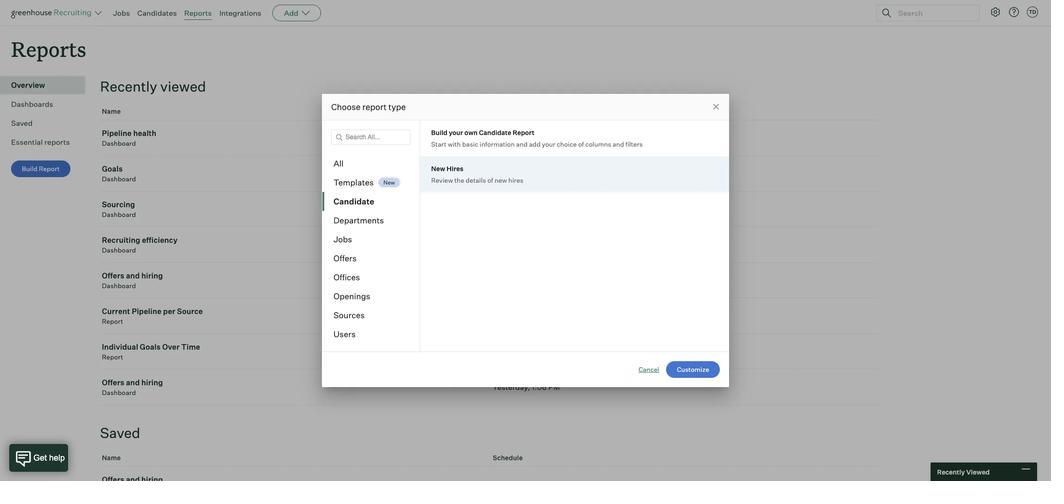 Task type: describe. For each thing, give the bounding box(es) containing it.
essential
[[11, 138, 43, 147]]

today, 12:02 pm
[[493, 348, 550, 357]]

individual
[[102, 343, 138, 352]]

overview link
[[11, 80, 82, 91]]

time
[[181, 343, 200, 352]]

build your own candidate report start with basic information and add your choice of columns and filters
[[431, 129, 643, 148]]

2 dashboard from the top
[[102, 175, 136, 183]]

columns
[[585, 140, 611, 148]]

with
[[448, 140, 461, 148]]

jobs link
[[113, 8, 130, 18]]

own
[[464, 129, 478, 137]]

1 vertical spatial candidate
[[334, 196, 374, 207]]

the
[[454, 176, 464, 184]]

pm for today, 12:59 pm
[[539, 169, 550, 178]]

name for recently viewed
[[102, 108, 121, 115]]

candidates link
[[137, 8, 177, 18]]

candidates
[[137, 8, 177, 18]]

saved inside 'link'
[[11, 119, 33, 128]]

report for build your own candidate report
[[513, 129, 534, 137]]

build report
[[22, 165, 60, 173]]

review
[[431, 176, 453, 184]]

of inside new hires review the details of new hires
[[487, 176, 493, 184]]

2 offers and hiring dashboard from the top
[[102, 379, 163, 397]]

departments
[[334, 215, 384, 226]]

reports
[[44, 138, 70, 147]]

saved link
[[11, 118, 82, 129]]

hires
[[508, 176, 523, 184]]

dashboard inside pipeline health dashboard
[[102, 140, 136, 147]]

1:06
[[532, 383, 547, 392]]

Search All... text field
[[331, 130, 410, 145]]

per
[[163, 307, 175, 316]]

sources
[[334, 310, 365, 321]]

goals inside the individual goals over time report
[[140, 343, 161, 352]]

add
[[284, 8, 298, 18]]

today, 1:43 pm
[[493, 133, 546, 143]]

and down the recruiting efficiency dashboard
[[126, 272, 140, 281]]

essential reports link
[[11, 137, 82, 148]]

pipeline inside the "current pipeline per source report"
[[132, 307, 161, 316]]

customize
[[677, 366, 709, 374]]

new
[[495, 176, 507, 184]]

report inside button
[[39, 165, 60, 173]]

2 hiring from the top
[[141, 379, 163, 388]]

and left add
[[516, 140, 528, 148]]

add button
[[272, 5, 321, 21]]

pipeline health dashboard
[[102, 129, 156, 147]]

1 hiring from the top
[[141, 272, 163, 281]]

pm for today, 12:02 pm
[[539, 348, 550, 357]]

sourcing dashboard
[[102, 200, 136, 219]]

new for new hires review the details of new hires
[[431, 165, 445, 173]]

12:02
[[518, 348, 537, 357]]

start
[[431, 140, 446, 148]]

basic
[[462, 140, 478, 148]]

sourcing
[[102, 200, 135, 209]]

source
[[177, 307, 203, 316]]

build report button
[[11, 161, 70, 178]]

greenhouse recruiting image
[[11, 7, 94, 19]]

recently viewed
[[937, 469, 990, 476]]

report for individual goals over time
[[102, 354, 123, 361]]

Search text field
[[896, 6, 971, 20]]

cancel link
[[639, 365, 659, 375]]

of inside build your own candidate report start with basic information and add your choice of columns and filters
[[578, 140, 584, 148]]

1 horizontal spatial saved
[[100, 425, 140, 442]]

health
[[133, 129, 156, 138]]

users
[[334, 329, 356, 340]]

dashboards link
[[11, 99, 82, 110]]

choice
[[557, 140, 577, 148]]

goals inside goals dashboard
[[102, 165, 123, 174]]

efficiency
[[142, 236, 178, 245]]

configure image
[[990, 6, 1001, 18]]

templates
[[334, 177, 374, 188]]

new hires review the details of new hires
[[431, 165, 523, 184]]

today, for today, 12:02 pm
[[493, 348, 517, 357]]

recruiting
[[102, 236, 140, 245]]

pm for yesterday, 1:06 pm
[[548, 383, 560, 392]]

recruiting efficiency dashboard
[[102, 236, 178, 254]]



Task type: locate. For each thing, give the bounding box(es) containing it.
0 horizontal spatial build
[[22, 165, 37, 173]]

today, left 1:43
[[493, 133, 517, 143]]

0 horizontal spatial recently
[[100, 78, 157, 95]]

1 vertical spatial of
[[487, 176, 493, 184]]

0 vertical spatial reports
[[184, 8, 212, 18]]

report for current pipeline per source
[[102, 318, 123, 326]]

dashboard up current
[[102, 282, 136, 290]]

0 vertical spatial recently
[[100, 78, 157, 95]]

0 vertical spatial new
[[431, 165, 445, 173]]

1 horizontal spatial goals
[[140, 343, 161, 352]]

today, 12:59 pm
[[493, 169, 550, 178]]

1 vertical spatial reports
[[11, 35, 86, 63]]

goals
[[102, 165, 123, 174], [140, 343, 161, 352]]

0 vertical spatial candidate
[[479, 129, 511, 137]]

of left new
[[487, 176, 493, 184]]

jobs down departments
[[334, 234, 352, 245]]

0 horizontal spatial new
[[383, 179, 395, 186]]

hiring down the individual goals over time report
[[141, 379, 163, 388]]

build up start on the left top
[[431, 129, 447, 137]]

today, for today, 1:43 pm
[[493, 133, 517, 143]]

pm for today, 1:43 pm
[[534, 133, 546, 143]]

0 vertical spatial goals
[[102, 165, 123, 174]]

recently viewed
[[100, 78, 206, 95]]

2 vertical spatial offers
[[102, 379, 124, 388]]

pipeline inside pipeline health dashboard
[[102, 129, 132, 138]]

1 vertical spatial today,
[[493, 169, 517, 178]]

0 vertical spatial of
[[578, 140, 584, 148]]

0 vertical spatial jobs
[[113, 8, 130, 18]]

6 dashboard from the top
[[102, 389, 136, 397]]

details
[[466, 176, 486, 184]]

dashboard inside the recruiting efficiency dashboard
[[102, 247, 136, 254]]

offers inside choose report type dialog
[[334, 253, 357, 264]]

12:59
[[518, 169, 537, 178]]

yesterday, 1:06 pm
[[493, 383, 560, 392]]

4 dashboard from the top
[[102, 247, 136, 254]]

0 vertical spatial today,
[[493, 133, 517, 143]]

new up review on the left top of page
[[431, 165, 445, 173]]

td
[[1029, 9, 1036, 15]]

1 vertical spatial your
[[542, 140, 555, 148]]

today, left 12:02
[[493, 348, 517, 357]]

recently for recently viewed
[[937, 469, 965, 476]]

hiring down the recruiting efficiency dashboard
[[141, 272, 163, 281]]

5 dashboard from the top
[[102, 282, 136, 290]]

essential reports
[[11, 138, 70, 147]]

report
[[513, 129, 534, 137], [39, 165, 60, 173], [102, 318, 123, 326], [102, 354, 123, 361]]

today, left 12:59
[[493, 169, 517, 178]]

goals dashboard
[[102, 165, 136, 183]]

1 vertical spatial recently
[[937, 469, 965, 476]]

report inside the "current pipeline per source report"
[[102, 318, 123, 326]]

pipeline
[[102, 129, 132, 138], [132, 307, 161, 316]]

integrations
[[219, 8, 261, 18]]

recently for recently viewed
[[100, 78, 157, 95]]

today, for today, 12:59 pm
[[493, 169, 517, 178]]

reports
[[184, 8, 212, 18], [11, 35, 86, 63]]

saved
[[11, 119, 33, 128], [100, 425, 140, 442]]

0 vertical spatial hiring
[[141, 272, 163, 281]]

1 vertical spatial build
[[22, 165, 37, 173]]

dashboards
[[11, 100, 53, 109]]

pm right '1:06'
[[548, 383, 560, 392]]

0 horizontal spatial candidate
[[334, 196, 374, 207]]

offices
[[334, 272, 360, 283]]

and
[[516, 140, 528, 148], [613, 140, 624, 148], [126, 272, 140, 281], [126, 379, 140, 388]]

of right choice
[[578, 140, 584, 148]]

offers and hiring dashboard up current
[[102, 272, 163, 290]]

hires
[[447, 165, 463, 173]]

2 vertical spatial today,
[[493, 348, 517, 357]]

0 vertical spatial your
[[449, 129, 463, 137]]

goals left over
[[140, 343, 161, 352]]

filters
[[626, 140, 643, 148]]

cancel
[[639, 366, 659, 374]]

of
[[578, 140, 584, 148], [487, 176, 493, 184]]

yesterday,
[[493, 383, 530, 392]]

current
[[102, 307, 130, 316]]

offers
[[334, 253, 357, 264], [102, 272, 124, 281], [102, 379, 124, 388]]

1 horizontal spatial build
[[431, 129, 447, 137]]

1 vertical spatial name
[[102, 455, 121, 462]]

3 dashboard from the top
[[102, 211, 136, 219]]

name
[[102, 108, 121, 115], [102, 455, 121, 462]]

all
[[334, 158, 344, 169]]

0 horizontal spatial goals
[[102, 165, 123, 174]]

1 horizontal spatial jobs
[[334, 234, 352, 245]]

1 vertical spatial hiring
[[141, 379, 163, 388]]

type
[[388, 102, 406, 112]]

1 horizontal spatial reports
[[184, 8, 212, 18]]

dashboard up 'sourcing'
[[102, 175, 136, 183]]

offers up current
[[102, 272, 124, 281]]

0 horizontal spatial saved
[[11, 119, 33, 128]]

0 horizontal spatial of
[[487, 176, 493, 184]]

viewed
[[966, 469, 990, 476]]

1 horizontal spatial candidate
[[479, 129, 511, 137]]

1 vertical spatial pipeline
[[132, 307, 161, 316]]

viewed
[[160, 78, 206, 95]]

offers down individual at the left
[[102, 379, 124, 388]]

build down the essential
[[22, 165, 37, 173]]

jobs
[[113, 8, 130, 18], [334, 234, 352, 245]]

reports right the candidates link
[[184, 8, 212, 18]]

dashboard down individual at the left
[[102, 389, 136, 397]]

recently
[[100, 78, 157, 95], [937, 469, 965, 476]]

build inside build your own candidate report start with basic information and add your choice of columns and filters
[[431, 129, 447, 137]]

choose report type
[[331, 102, 406, 112]]

1 vertical spatial offers and hiring dashboard
[[102, 379, 163, 397]]

dashboard
[[102, 140, 136, 147], [102, 175, 136, 183], [102, 211, 136, 219], [102, 247, 136, 254], [102, 282, 136, 290], [102, 389, 136, 397]]

candidate
[[479, 129, 511, 137], [334, 196, 374, 207]]

1 vertical spatial jobs
[[334, 234, 352, 245]]

pm right 12:59
[[539, 169, 550, 178]]

0 vertical spatial offers and hiring dashboard
[[102, 272, 163, 290]]

1 vertical spatial saved
[[100, 425, 140, 442]]

today,
[[493, 133, 517, 143], [493, 169, 517, 178], [493, 348, 517, 357]]

offers and hiring dashboard
[[102, 272, 163, 290], [102, 379, 163, 397]]

0 vertical spatial name
[[102, 108, 121, 115]]

1 horizontal spatial recently
[[937, 469, 965, 476]]

1 name from the top
[[102, 108, 121, 115]]

your right add
[[542, 140, 555, 148]]

build for build report
[[22, 165, 37, 173]]

choose report type dialog
[[322, 94, 729, 388]]

build for build your own candidate report start with basic information and add your choice of columns and filters
[[431, 129, 447, 137]]

pm right 1:43
[[534, 133, 546, 143]]

report inside build your own candidate report start with basic information and add your choice of columns and filters
[[513, 129, 534, 137]]

offers up offices
[[334, 253, 357, 264]]

and down the individual goals over time report
[[126, 379, 140, 388]]

new
[[431, 165, 445, 173], [383, 179, 395, 186]]

add
[[529, 140, 541, 148]]

build
[[431, 129, 447, 137], [22, 165, 37, 173]]

candidate inside build your own candidate report start with basic information and add your choice of columns and filters
[[479, 129, 511, 137]]

your
[[449, 129, 463, 137], [542, 140, 555, 148]]

report inside the individual goals over time report
[[102, 354, 123, 361]]

goals down pipeline health dashboard
[[102, 165, 123, 174]]

1 vertical spatial offers
[[102, 272, 124, 281]]

report up add
[[513, 129, 534, 137]]

candidate down templates
[[334, 196, 374, 207]]

integrations link
[[219, 8, 261, 18]]

information
[[480, 140, 515, 148]]

customize button
[[666, 362, 720, 378]]

2 today, from the top
[[493, 169, 517, 178]]

candidate up the information
[[479, 129, 511, 137]]

1 today, from the top
[[493, 133, 517, 143]]

reports down greenhouse recruiting image
[[11, 35, 86, 63]]

1 horizontal spatial your
[[542, 140, 555, 148]]

jobs left the candidates
[[113, 8, 130, 18]]

new right templates
[[383, 179, 395, 186]]

1 dashboard from the top
[[102, 140, 136, 147]]

0 horizontal spatial reports
[[11, 35, 86, 63]]

pm right 12:02
[[539, 348, 550, 357]]

current pipeline per source report
[[102, 307, 203, 326]]

pipeline left health
[[102, 129, 132, 138]]

openings
[[334, 291, 370, 302]]

3 today, from the top
[[493, 348, 517, 357]]

1 horizontal spatial new
[[431, 165, 445, 173]]

build inside build report button
[[22, 165, 37, 173]]

dashboard down recruiting
[[102, 247, 136, 254]]

report down individual at the left
[[102, 354, 123, 361]]

0 horizontal spatial jobs
[[113, 8, 130, 18]]

overview
[[11, 81, 45, 90]]

reports link
[[184, 8, 212, 18]]

report down current
[[102, 318, 123, 326]]

td button
[[1027, 6, 1038, 18]]

hiring
[[141, 272, 163, 281], [141, 379, 163, 388]]

2 name from the top
[[102, 455, 121, 462]]

td button
[[1025, 5, 1040, 19]]

individual goals over time report
[[102, 343, 200, 361]]

1 vertical spatial goals
[[140, 343, 161, 352]]

schedule
[[493, 455, 523, 462]]

new inside new hires review the details of new hires
[[431, 165, 445, 173]]

0 vertical spatial pipeline
[[102, 129, 132, 138]]

jobs inside choose report type dialog
[[334, 234, 352, 245]]

dashboard down 'sourcing'
[[102, 211, 136, 219]]

your up with
[[449, 129, 463, 137]]

0 horizontal spatial your
[[449, 129, 463, 137]]

over
[[162, 343, 180, 352]]

report
[[362, 102, 387, 112]]

0 vertical spatial offers
[[334, 253, 357, 264]]

choose
[[331, 102, 361, 112]]

and left filters
[[613, 140, 624, 148]]

name for saved
[[102, 455, 121, 462]]

1 vertical spatial new
[[383, 179, 395, 186]]

report down essential reports link
[[39, 165, 60, 173]]

1:43
[[518, 133, 533, 143]]

pipeline left the "per"
[[132, 307, 161, 316]]

dashboard down health
[[102, 140, 136, 147]]

1 offers and hiring dashboard from the top
[[102, 272, 163, 290]]

1 horizontal spatial of
[[578, 140, 584, 148]]

0 vertical spatial build
[[431, 129, 447, 137]]

0 vertical spatial saved
[[11, 119, 33, 128]]

offers and hiring dashboard down the individual goals over time report
[[102, 379, 163, 397]]

new for new
[[383, 179, 395, 186]]



Task type: vqa. For each thing, say whether or not it's contained in the screenshot.


